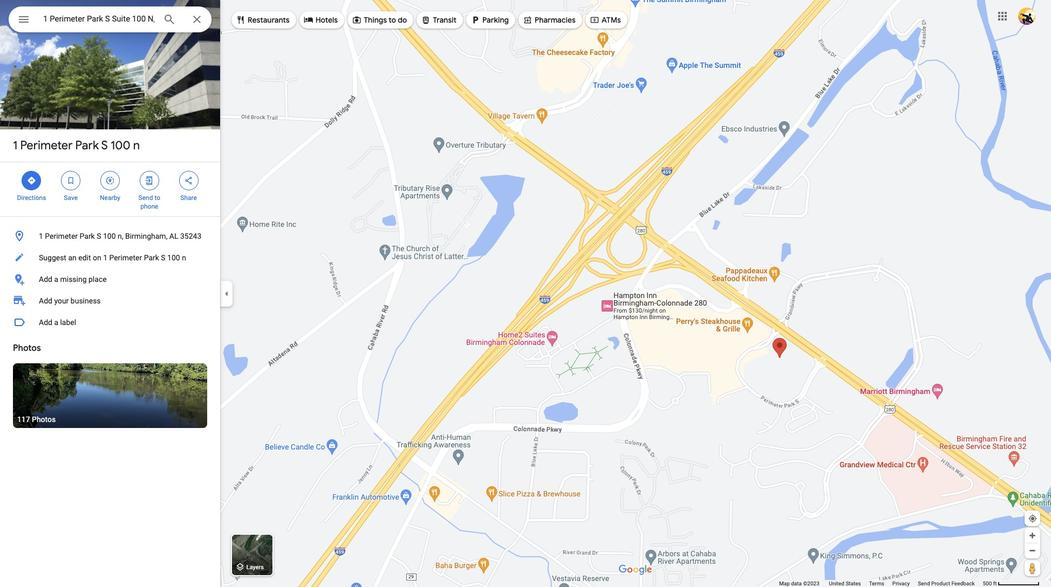 Task type: describe. For each thing, give the bounding box(es) containing it.

[[17, 12, 30, 27]]

park for n
[[75, 138, 99, 153]]

1 perimeter park s 100 n
[[13, 138, 140, 153]]

117 photos button
[[13, 364, 207, 428]]


[[184, 175, 194, 187]]

send for send to phone
[[138, 194, 153, 202]]

send product feedback
[[918, 581, 975, 587]]


[[304, 14, 313, 26]]

add a missing place button
[[0, 269, 220, 290]]

none field inside 1 perimeter park s suite 100 n, birmingham, al 35243 field
[[43, 12, 154, 25]]


[[352, 14, 362, 26]]

product
[[931, 581, 950, 587]]

1 for 1 perimeter park s 100 n
[[13, 138, 17, 153]]

0 vertical spatial photos
[[13, 343, 41, 354]]

missing
[[60, 275, 87, 284]]

suggest an edit on 1 perimeter park s 100 n
[[39, 254, 186, 262]]

perimeter for 1 perimeter park s 100 n, birmingham, al 35243
[[45, 232, 78, 241]]

 transit
[[421, 14, 457, 26]]

1 perimeter park s 100 n, birmingham, al 35243
[[39, 232, 201, 241]]

atms
[[602, 15, 621, 25]]

add for add a missing place
[[39, 275, 52, 284]]

add a label button
[[0, 312, 220, 334]]

suggest
[[39, 254, 66, 262]]

zoom in image
[[1029, 532, 1037, 540]]


[[105, 175, 115, 187]]

a for label
[[54, 318, 58, 327]]

birmingham,
[[125, 232, 168, 241]]

parking
[[482, 15, 509, 25]]

terms
[[869, 581, 884, 587]]

 hotels
[[304, 14, 338, 26]]

label
[[60, 318, 76, 327]]

place
[[89, 275, 107, 284]]

1 Perimeter Park S Suite 100 N, Birmingham, AL 35243 field
[[9, 6, 212, 32]]

35243
[[180, 232, 201, 241]]

suggest an edit on 1 perimeter park s 100 n button
[[0, 247, 220, 269]]

map
[[779, 581, 790, 587]]

1 for 1 perimeter park s 100 n, birmingham, al 35243
[[39, 232, 43, 241]]

united
[[829, 581, 845, 587]]

2 vertical spatial 100
[[167, 254, 180, 262]]

hotels
[[316, 15, 338, 25]]

save
[[64, 194, 78, 202]]

directions
[[17, 194, 46, 202]]

show your location image
[[1028, 514, 1038, 524]]

privacy button
[[893, 581, 910, 588]]

 parking
[[471, 14, 509, 26]]

to inside  things to do
[[389, 15, 396, 25]]

a for missing
[[54, 275, 58, 284]]

100 for n,
[[103, 232, 116, 241]]

500 ft button
[[983, 581, 1040, 587]]

actions for 1 perimeter park s 100 n region
[[0, 162, 220, 216]]

on
[[93, 254, 101, 262]]


[[66, 175, 76, 187]]

share
[[180, 194, 197, 202]]

states
[[846, 581, 861, 587]]


[[421, 14, 431, 26]]


[[27, 175, 36, 187]]

pharmacies
[[535, 15, 576, 25]]

feedback
[[952, 581, 975, 587]]



Task type: vqa. For each thing, say whether or not it's contained in the screenshot.


Task type: locate. For each thing, give the bounding box(es) containing it.
add down suggest
[[39, 275, 52, 284]]

2 vertical spatial park
[[144, 254, 159, 262]]

500 ft
[[983, 581, 997, 587]]

restaurants
[[248, 15, 290, 25]]

add for add your business
[[39, 297, 52, 305]]

an
[[68, 254, 76, 262]]

s left n,
[[97, 232, 101, 241]]

0 vertical spatial send
[[138, 194, 153, 202]]

photos right 117
[[32, 416, 56, 424]]

1 vertical spatial to
[[155, 194, 160, 202]]

send product feedback button
[[918, 581, 975, 588]]

 pharmacies
[[523, 14, 576, 26]]

1 perimeter park s 100 n main content
[[0, 0, 220, 588]]

to inside send to phone
[[155, 194, 160, 202]]

add your business
[[39, 297, 101, 305]]


[[590, 14, 600, 26]]

zoom out image
[[1029, 547, 1037, 555]]

117
[[17, 416, 30, 424]]

layers
[[246, 565, 264, 572]]

to left do
[[389, 15, 396, 25]]


[[236, 14, 246, 26]]

map data ©2023
[[779, 581, 821, 587]]

business
[[71, 297, 101, 305]]

to up phone
[[155, 194, 160, 202]]

a inside add a label button
[[54, 318, 58, 327]]

1 perimeter park s 100 n, birmingham, al 35243 button
[[0, 226, 220, 247]]

1 vertical spatial photos
[[32, 416, 56, 424]]

2 add from the top
[[39, 297, 52, 305]]

show street view coverage image
[[1025, 561, 1040, 577]]

send inside button
[[918, 581, 930, 587]]

n
[[133, 138, 140, 153], [182, 254, 186, 262]]

1 a from the top
[[54, 275, 58, 284]]

n inside button
[[182, 254, 186, 262]]

add your business link
[[0, 290, 220, 312]]

2 vertical spatial s
[[161, 254, 165, 262]]

s for n
[[101, 138, 108, 153]]

0 vertical spatial 1
[[13, 138, 17, 153]]

0 vertical spatial s
[[101, 138, 108, 153]]

a inside add a missing place button
[[54, 275, 58, 284]]

1 vertical spatial a
[[54, 318, 58, 327]]

 button
[[9, 6, 39, 35]]

100 down al
[[167, 254, 180, 262]]

0 horizontal spatial n
[[133, 138, 140, 153]]

s
[[101, 138, 108, 153], [97, 232, 101, 241], [161, 254, 165, 262]]

add left the label
[[39, 318, 52, 327]]

perimeter for 1 perimeter park s 100 n
[[20, 138, 73, 153]]


[[523, 14, 533, 26]]

100 up 
[[111, 138, 130, 153]]

s down birmingham,
[[161, 254, 165, 262]]

park
[[75, 138, 99, 153], [80, 232, 95, 241], [144, 254, 159, 262]]

photos
[[13, 343, 41, 354], [32, 416, 56, 424]]

send up phone
[[138, 194, 153, 202]]

n,
[[118, 232, 123, 241]]

s for n,
[[97, 232, 101, 241]]

1 vertical spatial 1
[[39, 232, 43, 241]]

1 vertical spatial add
[[39, 297, 52, 305]]

s up 
[[101, 138, 108, 153]]

edit
[[78, 254, 91, 262]]

phone
[[140, 203, 158, 210]]

park for n,
[[80, 232, 95, 241]]

1 horizontal spatial to
[[389, 15, 396, 25]]

add a label
[[39, 318, 76, 327]]

0 vertical spatial 100
[[111, 138, 130, 153]]

117 photos
[[17, 416, 56, 424]]

3 add from the top
[[39, 318, 52, 327]]

 restaurants
[[236, 14, 290, 26]]

a left the label
[[54, 318, 58, 327]]

1 vertical spatial n
[[182, 254, 186, 262]]

photos inside button
[[32, 416, 56, 424]]

privacy
[[893, 581, 910, 587]]

0 horizontal spatial send
[[138, 194, 153, 202]]

2 vertical spatial perimeter
[[109, 254, 142, 262]]

perimeter
[[20, 138, 73, 153], [45, 232, 78, 241], [109, 254, 142, 262]]

100 for n
[[111, 138, 130, 153]]

1 vertical spatial park
[[80, 232, 95, 241]]

0 vertical spatial to
[[389, 15, 396, 25]]

add left your
[[39, 297, 52, 305]]

1 inside suggest an edit on 1 perimeter park s 100 n button
[[103, 254, 107, 262]]

transit
[[433, 15, 457, 25]]

0 vertical spatial n
[[133, 138, 140, 153]]

1 add from the top
[[39, 275, 52, 284]]

a left "missing"
[[54, 275, 58, 284]]

None field
[[43, 12, 154, 25]]

united states
[[829, 581, 861, 587]]

your
[[54, 297, 69, 305]]

footer inside google maps element
[[779, 581, 983, 588]]

send to phone
[[138, 194, 160, 210]]

park down birmingham,
[[144, 254, 159, 262]]

1 vertical spatial send
[[918, 581, 930, 587]]

send for send product feedback
[[918, 581, 930, 587]]

©2023
[[803, 581, 820, 587]]

1 horizontal spatial send
[[918, 581, 930, 587]]

0 vertical spatial a
[[54, 275, 58, 284]]

500
[[983, 581, 992, 587]]

0 horizontal spatial to
[[155, 194, 160, 202]]

park up the edit
[[80, 232, 95, 241]]

al
[[169, 232, 178, 241]]

1 vertical spatial 100
[[103, 232, 116, 241]]

a
[[54, 275, 58, 284], [54, 318, 58, 327]]

0 vertical spatial park
[[75, 138, 99, 153]]

1 vertical spatial s
[[97, 232, 101, 241]]

google maps element
[[0, 0, 1051, 588]]

footer
[[779, 581, 983, 588]]

 things to do
[[352, 14, 407, 26]]

1 horizontal spatial 1
[[39, 232, 43, 241]]

photos down 'add a label'
[[13, 343, 41, 354]]

2 horizontal spatial 1
[[103, 254, 107, 262]]

2 a from the top
[[54, 318, 58, 327]]

2 vertical spatial add
[[39, 318, 52, 327]]

n up actions for 1 perimeter park s 100 n region
[[133, 138, 140, 153]]

add for add a label
[[39, 318, 52, 327]]

do
[[398, 15, 407, 25]]

nearby
[[100, 194, 120, 202]]

perimeter up 
[[20, 138, 73, 153]]

collapse side panel image
[[221, 288, 233, 300]]

send inside send to phone
[[138, 194, 153, 202]]

1
[[13, 138, 17, 153], [39, 232, 43, 241], [103, 254, 107, 262]]

google account: ben nelson  
(ben.nelson1980@gmail.com) image
[[1018, 7, 1036, 25]]

add
[[39, 275, 52, 284], [39, 297, 52, 305], [39, 318, 52, 327]]

 atms
[[590, 14, 621, 26]]

park up  at the top
[[75, 138, 99, 153]]


[[471, 14, 480, 26]]

0 horizontal spatial 1
[[13, 138, 17, 153]]

n down 35243
[[182, 254, 186, 262]]

footer containing map data ©2023
[[779, 581, 983, 588]]

1 horizontal spatial n
[[182, 254, 186, 262]]

ft
[[993, 581, 997, 587]]

add a missing place
[[39, 275, 107, 284]]

send
[[138, 194, 153, 202], [918, 581, 930, 587]]

things
[[364, 15, 387, 25]]

terms button
[[869, 581, 884, 588]]

100 left n,
[[103, 232, 116, 241]]

perimeter down n,
[[109, 254, 142, 262]]

100
[[111, 138, 130, 153], [103, 232, 116, 241], [167, 254, 180, 262]]

send left the product
[[918, 581, 930, 587]]

0 vertical spatial add
[[39, 275, 52, 284]]

1 vertical spatial perimeter
[[45, 232, 78, 241]]

perimeter up suggest
[[45, 232, 78, 241]]

2 vertical spatial 1
[[103, 254, 107, 262]]

1 inside 1 perimeter park s 100 n, birmingham, al 35243 button
[[39, 232, 43, 241]]

0 vertical spatial perimeter
[[20, 138, 73, 153]]

data
[[791, 581, 802, 587]]

united states button
[[829, 581, 861, 588]]

 search field
[[9, 6, 212, 35]]


[[145, 175, 154, 187]]

to
[[389, 15, 396, 25], [155, 194, 160, 202]]



